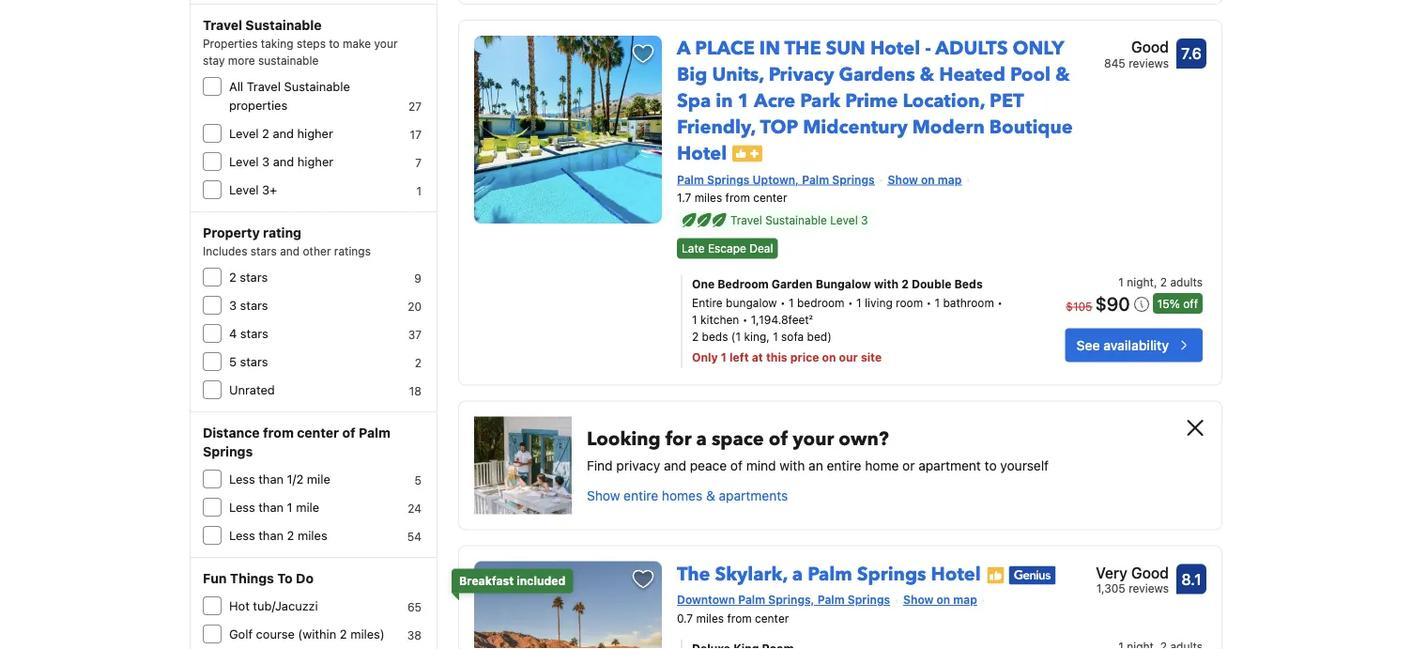 Task type: locate. For each thing, give the bounding box(es) containing it.
2 reviews from the top
[[1129, 582, 1169, 595]]

0 vertical spatial good
[[1132, 38, 1169, 56]]

sustainable down sustainable
[[284, 79, 350, 93]]

1 inside a place in the sun hotel - adults only big units, privacy gardens & heated pool & spa in 1 acre park prime location, pet friendly, top midcentury modern boutique hotel
[[738, 88, 750, 114]]

2 vertical spatial miles
[[696, 612, 724, 625]]

1 vertical spatial center
[[297, 425, 339, 441]]

5 down 4
[[229, 355, 237, 369]]

springs
[[707, 173, 750, 186], [833, 173, 875, 186], [203, 444, 253, 459], [857, 561, 927, 587], [848, 593, 891, 606]]

1 horizontal spatial your
[[793, 426, 834, 452]]

golf
[[229, 627, 253, 641]]

stars up 3 stars
[[240, 270, 268, 284]]

ratings
[[334, 244, 371, 257]]

0 vertical spatial sustainable
[[246, 17, 322, 33]]

1 vertical spatial with
[[780, 458, 805, 473]]

show entire homes & apartments
[[587, 488, 788, 503]]

0 horizontal spatial with
[[780, 458, 805, 473]]

than left 1/2
[[259, 472, 284, 486]]

2 horizontal spatial 3
[[861, 214, 869, 227]]

pet
[[990, 88, 1024, 114]]

level up the level 3+
[[229, 155, 259, 169]]

springs inside "distance from center of palm springs"
[[203, 444, 253, 459]]

2 horizontal spatial on
[[937, 593, 951, 606]]

1 horizontal spatial hotel
[[871, 36, 921, 62]]

sustainable
[[246, 17, 322, 33], [284, 79, 350, 93], [766, 214, 827, 227]]

1 horizontal spatial 3
[[262, 155, 270, 169]]

2 vertical spatial less
[[229, 528, 255, 542]]

0 vertical spatial travel
[[203, 17, 242, 33]]

• up '1,194.8feet²'
[[781, 297, 786, 310]]

than
[[259, 472, 284, 486], [259, 500, 284, 514], [259, 528, 284, 542]]

2 good from the top
[[1132, 564, 1169, 582]]

1 horizontal spatial to
[[985, 458, 997, 473]]

taking
[[261, 37, 294, 50]]

1 vertical spatial map
[[954, 593, 978, 606]]

2 vertical spatial travel
[[731, 214, 763, 227]]

entire right 'an'
[[827, 458, 862, 473]]

0 horizontal spatial 5
[[229, 355, 237, 369]]

1 down 7
[[417, 184, 422, 197]]

1 vertical spatial show on map
[[904, 593, 978, 606]]

0 vertical spatial show
[[888, 173, 918, 186]]

to left yourself
[[985, 458, 997, 473]]

than for 1/2
[[259, 472, 284, 486]]

0 vertical spatial show on map
[[888, 173, 962, 186]]

center inside "distance from center of palm springs"
[[297, 425, 339, 441]]

gardens
[[839, 62, 915, 88]]

on
[[921, 173, 935, 186], [822, 351, 836, 364], [937, 593, 951, 606]]

and up "level 3 and higher"
[[273, 126, 294, 140]]

from down downtown
[[727, 612, 752, 625]]

3
[[262, 155, 270, 169], [861, 214, 869, 227], [229, 298, 237, 312]]

entire
[[827, 458, 862, 473], [624, 488, 659, 503]]

palm inside "distance from center of palm springs"
[[359, 425, 391, 441]]

(within
[[298, 627, 337, 641]]

level down 'properties'
[[229, 126, 259, 140]]

5 up '24'
[[415, 473, 422, 487]]

2 vertical spatial center
[[755, 612, 789, 625]]

homes
[[662, 488, 703, 503]]

3 up one bedroom garden bungalow with 2 double beds link
[[861, 214, 869, 227]]

0 vertical spatial less
[[229, 472, 255, 486]]

1 higher from the top
[[297, 126, 333, 140]]

stars down rating
[[251, 244, 277, 257]]

less than 1/2 mile
[[229, 472, 330, 486]]

travel sustainable properties taking steps to make your stay more sustainable
[[203, 17, 398, 67]]

with left 'an'
[[780, 458, 805, 473]]

yourself
[[1001, 458, 1049, 473]]

1 vertical spatial travel
[[247, 79, 281, 93]]

1 than from the top
[[259, 472, 284, 486]]

privacy
[[617, 458, 661, 473]]

1 vertical spatial hotel
[[677, 141, 727, 167]]

1 horizontal spatial a
[[793, 561, 803, 587]]

1 vertical spatial a
[[793, 561, 803, 587]]

adults
[[936, 36, 1008, 62]]

than for 1
[[259, 500, 284, 514]]

higher for level 2 and higher
[[297, 126, 333, 140]]

stars up '4 stars'
[[240, 298, 268, 312]]

from up less than 1/2 mile
[[263, 425, 294, 441]]

1 horizontal spatial entire
[[827, 458, 862, 473]]

0 vertical spatial hotel
[[871, 36, 921, 62]]

0 horizontal spatial a
[[697, 426, 707, 452]]

show down "the skylark, a palm springs hotel"
[[904, 593, 934, 606]]

0 vertical spatial miles
[[695, 191, 723, 204]]

big
[[677, 62, 708, 88]]

sustainable inside travel sustainable properties taking steps to make your stay more sustainable
[[246, 17, 322, 33]]

your inside travel sustainable properties taking steps to make your stay more sustainable
[[374, 37, 398, 50]]

4
[[229, 326, 237, 341]]

5 stars
[[229, 355, 268, 369]]

miles down downtown
[[696, 612, 724, 625]]

spa
[[677, 88, 711, 114]]

27
[[409, 100, 422, 113]]

miles right the 1.7
[[695, 191, 723, 204]]

show for the skylark, a palm springs hotel
[[904, 593, 934, 606]]

1 down garden
[[789, 297, 794, 310]]

&
[[920, 62, 935, 88], [1056, 62, 1070, 88], [706, 488, 716, 503]]

and inside property rating includes stars and other ratings
[[280, 244, 300, 257]]

1/2
[[287, 472, 304, 486]]

stars
[[251, 244, 277, 257], [240, 270, 268, 284], [240, 298, 268, 312], [240, 326, 268, 341], [240, 355, 268, 369]]

(1
[[732, 330, 741, 343]]

2 vertical spatial 3
[[229, 298, 237, 312]]

from for a place in the sun hotel - adults only big units, privacy gardens & heated pool & spa in 1 acre park prime location, pet friendly, top midcentury modern boutique hotel
[[726, 191, 750, 204]]

good inside very good 1,305 reviews
[[1132, 564, 1169, 582]]

1 vertical spatial show
[[587, 488, 620, 503]]

1 vertical spatial from
[[263, 425, 294, 441]]

0 vertical spatial on
[[921, 173, 935, 186]]

2 stars
[[229, 270, 268, 284]]

& right 'pool'
[[1056, 62, 1070, 88]]

other
[[303, 244, 331, 257]]

$90
[[1096, 293, 1131, 315]]

show down modern
[[888, 173, 918, 186]]

higher for level 3 and higher
[[298, 155, 334, 169]]

one bedroom garden bungalow with 2 double beds link
[[692, 276, 1010, 293]]

to
[[277, 571, 293, 586]]

travel inside travel sustainable properties taking steps to make your stay more sustainable
[[203, 17, 242, 33]]

this property is part of our preferred partner program. it's committed to providing excellent service and good value. it'll pay us a higher commission if you make a booking. image
[[987, 566, 1006, 585], [987, 566, 1006, 585]]

2 vertical spatial show
[[904, 593, 934, 606]]

1 vertical spatial your
[[793, 426, 834, 452]]

0 horizontal spatial 3
[[229, 298, 237, 312]]

0 vertical spatial entire
[[827, 458, 862, 473]]

your inside looking for a space of your own? find privacy and peace of mind with an entire home or apartment to yourself
[[793, 426, 834, 452]]

travel sustainable level 3
[[731, 214, 869, 227]]

sun
[[826, 36, 866, 62]]

37
[[408, 328, 422, 341]]

1 vertical spatial good
[[1132, 564, 1169, 582]]

0 horizontal spatial your
[[374, 37, 398, 50]]

than down less than 1 mile
[[259, 528, 284, 542]]

heated
[[940, 62, 1006, 88]]

higher
[[297, 126, 333, 140], [298, 155, 334, 169]]

a for space
[[697, 426, 707, 452]]

and
[[273, 126, 294, 140], [273, 155, 294, 169], [280, 244, 300, 257], [664, 458, 687, 473]]

0 vertical spatial mile
[[307, 472, 330, 486]]

show down find on the left of page
[[587, 488, 620, 503]]

0 horizontal spatial on
[[822, 351, 836, 364]]

your up 'an'
[[793, 426, 834, 452]]

bedroom
[[718, 278, 769, 291]]

center for the skylark, a palm springs hotel
[[755, 612, 789, 625]]

3 than from the top
[[259, 528, 284, 542]]

1 vertical spatial sustainable
[[284, 79, 350, 93]]

this property is part of our preferred plus program. it's committed to providing outstanding service and excellent value. it'll pay us a higher commission if you make a booking. image
[[733, 145, 763, 162], [733, 145, 763, 162]]

1 down entire
[[692, 313, 698, 327]]

less for less than 1/2 mile
[[229, 472, 255, 486]]

1 down 1/2
[[287, 500, 293, 514]]

1 less from the top
[[229, 472, 255, 486]]

2 up "18"
[[415, 356, 422, 369]]

with up living
[[874, 278, 899, 291]]

1 horizontal spatial 5
[[415, 473, 422, 487]]

entire
[[692, 297, 723, 310]]

property rating includes stars and other ratings
[[203, 225, 371, 257]]

night
[[1127, 276, 1154, 289]]

miles
[[695, 191, 723, 204], [298, 528, 328, 542], [696, 612, 724, 625]]

less down less than 1 mile
[[229, 528, 255, 542]]

good element
[[1105, 36, 1169, 58]]

1 vertical spatial to
[[985, 458, 997, 473]]

0 vertical spatial with
[[874, 278, 899, 291]]

hotel for palm
[[931, 561, 981, 587]]

0 vertical spatial your
[[374, 37, 398, 50]]

2 vertical spatial than
[[259, 528, 284, 542]]

and down the for
[[664, 458, 687, 473]]

springs,
[[769, 593, 815, 606]]

and down rating
[[280, 244, 300, 257]]

to left make
[[329, 37, 340, 50]]

level left 3+ at the left top of page
[[229, 183, 259, 197]]

0 horizontal spatial of
[[342, 425, 356, 441]]

0 vertical spatial 5
[[229, 355, 237, 369]]

from down palm springs uptown, palm springs
[[726, 191, 750, 204]]

miles for a place in the sun hotel - adults only big units, privacy gardens & heated pool & spa in 1 acre park prime location, pet friendly, top midcentury modern boutique hotel
[[695, 191, 723, 204]]

0 vertical spatial reviews
[[1129, 56, 1169, 70]]

& right homes
[[706, 488, 716, 503]]

make
[[343, 37, 371, 50]]

a inside looking for a space of your own? find privacy and peace of mind with an entire home or apartment to yourself
[[697, 426, 707, 452]]

reviews inside very good 1,305 reviews
[[1129, 582, 1169, 595]]

0 vertical spatial map
[[938, 173, 962, 186]]

3 less from the top
[[229, 528, 255, 542]]

3 up 4
[[229, 298, 237, 312]]

center for a place in the sun hotel - adults only big units, privacy gardens & heated pool & spa in 1 acre park prime location, pet friendly, top midcentury modern boutique hotel
[[754, 191, 788, 204]]

with inside looking for a space of your own? find privacy and peace of mind with an entire home or apartment to yourself
[[780, 458, 805, 473]]

18
[[409, 384, 422, 397]]

stars for 3 stars
[[240, 298, 268, 312]]

travel for travel sustainable level 3
[[731, 214, 763, 227]]

hotel
[[871, 36, 921, 62], [677, 141, 727, 167], [931, 561, 981, 587]]

late escape deal
[[682, 242, 774, 255]]

2 higher from the top
[[298, 155, 334, 169]]

1 horizontal spatial on
[[921, 173, 935, 186]]

good right very
[[1132, 564, 1169, 582]]

very good element
[[1096, 561, 1169, 584]]

map for a place in the sun hotel - adults only big units, privacy gardens & heated pool & spa in 1 acre park prime location, pet friendly, top midcentury modern boutique hotel
[[938, 173, 962, 186]]

genius discounts available at this property. image
[[1010, 566, 1057, 585], [1010, 566, 1057, 585]]

one
[[692, 278, 715, 291]]

of inside "distance from center of palm springs"
[[342, 425, 356, 441]]

miles up do
[[298, 528, 328, 542]]

1 vertical spatial less
[[229, 500, 255, 514]]

0 vertical spatial 3
[[262, 155, 270, 169]]

level 3 and higher
[[229, 155, 334, 169]]

center down the uptown,
[[754, 191, 788, 204]]

travel down "1.7 miles from center"
[[731, 214, 763, 227]]

level 2 and higher
[[229, 126, 333, 140]]

from
[[726, 191, 750, 204], [263, 425, 294, 441], [727, 612, 752, 625]]

see
[[1077, 337, 1101, 353]]

reviews right 845
[[1129, 56, 1169, 70]]

golf course (within 2 miles)
[[229, 627, 385, 641]]

a right the for
[[697, 426, 707, 452]]

higher down level 2 and higher
[[298, 155, 334, 169]]

less for less than 1 mile
[[229, 500, 255, 514]]

$105
[[1066, 300, 1093, 313]]

mile down 1/2
[[296, 500, 319, 514]]

good
[[1132, 38, 1169, 56], [1132, 564, 1169, 582]]

2 vertical spatial from
[[727, 612, 752, 625]]

from for the skylark, a palm springs hotel
[[727, 612, 752, 625]]

palm
[[677, 173, 704, 186], [802, 173, 830, 186], [359, 425, 391, 441], [808, 561, 853, 587], [739, 593, 766, 606], [818, 593, 845, 606]]

stars up unrated
[[240, 355, 268, 369]]

fun
[[203, 571, 227, 586]]

than up less than 2 miles
[[259, 500, 284, 514]]

0 vertical spatial from
[[726, 191, 750, 204]]

0 vertical spatial than
[[259, 472, 284, 486]]

0 horizontal spatial travel
[[203, 17, 242, 33]]

springs inside the skylark, a palm springs hotel link
[[857, 561, 927, 587]]

stars right 4
[[240, 326, 268, 341]]

2 right , on the right top
[[1161, 276, 1168, 289]]

home
[[865, 458, 899, 473]]

sustainable inside all travel sustainable properties
[[284, 79, 350, 93]]

hotel for the
[[871, 36, 921, 62]]

1 vertical spatial higher
[[298, 155, 334, 169]]

friendly,
[[677, 115, 756, 140]]

2 vertical spatial on
[[937, 593, 951, 606]]

2 down 'includes'
[[229, 270, 237, 284]]

8.1
[[1182, 570, 1202, 588]]

15% off
[[1158, 297, 1199, 310]]

things
[[230, 571, 274, 586]]

on inside one bedroom garden bungalow with 2 double beds entire bungalow • 1 bedroom • 1 living room • 1 bathroom • 1 kitchen • 1,194.8feet² 2 beds (1 king, 1 sofa bed) only 1 left at this price on our site
[[822, 351, 836, 364]]

off
[[1184, 297, 1199, 310]]

higher up "level 3 and higher"
[[297, 126, 333, 140]]

1 vertical spatial entire
[[624, 488, 659, 503]]

1 down double
[[935, 297, 940, 310]]

0 horizontal spatial hotel
[[677, 141, 727, 167]]

included
[[517, 575, 566, 588]]

2 vertical spatial sustainable
[[766, 214, 827, 227]]

2 vertical spatial hotel
[[931, 561, 981, 587]]

a up springs,
[[793, 561, 803, 587]]

mind
[[747, 458, 776, 473]]

travel up properties
[[203, 17, 242, 33]]

1 horizontal spatial travel
[[247, 79, 281, 93]]

2 down less than 1 mile
[[287, 528, 294, 542]]

• down double
[[927, 297, 932, 310]]

sofa
[[782, 330, 804, 343]]

2 horizontal spatial hotel
[[931, 561, 981, 587]]

garden
[[772, 278, 813, 291]]

stars for 4 stars
[[240, 326, 268, 341]]

1 vertical spatial mile
[[296, 500, 319, 514]]

sustainable up the taking
[[246, 17, 322, 33]]

0 vertical spatial a
[[697, 426, 707, 452]]

0 vertical spatial center
[[754, 191, 788, 204]]

looking for a space of your own? image
[[474, 417, 572, 514]]

1 vertical spatial 5
[[415, 473, 422, 487]]

your right make
[[374, 37, 398, 50]]

1 right in
[[738, 88, 750, 114]]

0 vertical spatial to
[[329, 37, 340, 50]]

65
[[408, 600, 422, 613]]

good left scored 7.6 element
[[1132, 38, 1169, 56]]

travel inside all travel sustainable properties
[[247, 79, 281, 93]]

uptown,
[[753, 173, 799, 186]]

entire down "privacy" at the left
[[624, 488, 659, 503]]

from inside "distance from center of palm springs"
[[263, 425, 294, 441]]

mile right 1/2
[[307, 472, 330, 486]]

less up less than 2 miles
[[229, 500, 255, 514]]

1 vertical spatial on
[[822, 351, 836, 364]]

1 vertical spatial than
[[259, 500, 284, 514]]

2 than from the top
[[259, 500, 284, 514]]

to inside looking for a space of your own? find privacy and peace of mind with an entire home or apartment to yourself
[[985, 458, 997, 473]]

0 horizontal spatial to
[[329, 37, 340, 50]]

center down downtown palm springs, palm springs
[[755, 612, 789, 625]]

level for level 2 and higher
[[229, 126, 259, 140]]

travel up 'properties'
[[247, 79, 281, 93]]

the skylark, a palm springs hotel link
[[677, 554, 981, 587]]

1 reviews from the top
[[1129, 56, 1169, 70]]

see availability
[[1077, 337, 1169, 353]]

reviews right 1,305
[[1129, 582, 1169, 595]]

less up less than 1 mile
[[229, 472, 255, 486]]

1 vertical spatial reviews
[[1129, 582, 1169, 595]]

a
[[697, 426, 707, 452], [793, 561, 803, 587]]

1 good from the top
[[1132, 38, 1169, 56]]

0 horizontal spatial &
[[706, 488, 716, 503]]

2 horizontal spatial travel
[[731, 214, 763, 227]]

0 horizontal spatial entire
[[624, 488, 659, 503]]

54
[[408, 530, 422, 543]]

1 horizontal spatial with
[[874, 278, 899, 291]]

steps
[[297, 37, 326, 50]]

2 horizontal spatial &
[[1056, 62, 1070, 88]]

3 up 3+ at the left top of page
[[262, 155, 270, 169]]

only
[[1013, 36, 1064, 62]]

sustainable up deal
[[766, 214, 827, 227]]

one bedroom garden bungalow with 2 double beds entire bungalow • 1 bedroom • 1 living room • 1 bathroom • 1 kitchen • 1,194.8feet² 2 beds (1 king, 1 sofa bed) only 1 left at this price on our site
[[692, 278, 1003, 364]]

scored 8.1 element
[[1177, 564, 1207, 594]]

2 less from the top
[[229, 500, 255, 514]]

level up bungalow
[[831, 214, 858, 227]]

1 vertical spatial 3
[[861, 214, 869, 227]]

0 vertical spatial higher
[[297, 126, 333, 140]]

& down -
[[920, 62, 935, 88]]

center up 1/2
[[297, 425, 339, 441]]



Task type: describe. For each thing, give the bounding box(es) containing it.
springs for downtown palm springs, palm springs
[[848, 593, 891, 606]]

springs for palm springs uptown, palm springs
[[833, 173, 875, 186]]

own?
[[839, 426, 889, 452]]

adults
[[1171, 276, 1203, 289]]

2 left beds
[[692, 330, 699, 343]]

0.7
[[677, 612, 693, 625]]

room
[[896, 297, 923, 310]]

17
[[410, 128, 422, 141]]

bathroom
[[944, 297, 995, 310]]

& inside button
[[706, 488, 716, 503]]

level for level 3 and higher
[[229, 155, 259, 169]]

5 for 5
[[415, 473, 422, 487]]

good 845 reviews
[[1105, 38, 1169, 70]]

1,305
[[1097, 582, 1126, 595]]

show for a place in the sun hotel - adults only big units, privacy gardens & heated pool & spa in 1 acre park prime location, pet friendly, top midcentury modern boutique hotel
[[888, 173, 918, 186]]

the
[[677, 561, 711, 587]]

properties
[[229, 98, 288, 112]]

skylark,
[[715, 561, 788, 587]]

space
[[712, 426, 764, 452]]

stars inside property rating includes stars and other ratings
[[251, 244, 277, 257]]

1 night , 2 adults
[[1119, 276, 1203, 289]]

less than 2 miles
[[229, 528, 328, 542]]

4 stars
[[229, 326, 268, 341]]

24
[[408, 502, 422, 515]]

3 stars
[[229, 298, 268, 312]]

course
[[256, 627, 295, 641]]

stars for 5 stars
[[240, 355, 268, 369]]

price
[[791, 351, 820, 364]]

sustainable for travel sustainable level 3
[[766, 214, 827, 227]]

show on map for sun
[[888, 173, 962, 186]]

mile for less than 1/2 mile
[[307, 472, 330, 486]]

1.7
[[677, 191, 692, 204]]

stay
[[203, 54, 225, 67]]

springs for the skylark, a palm springs hotel
[[857, 561, 927, 587]]

rating
[[263, 225, 302, 240]]

1 vertical spatial miles
[[298, 528, 328, 542]]

7.6
[[1182, 45, 1202, 62]]

all
[[229, 79, 243, 93]]

apartment
[[919, 458, 981, 473]]

5 for 5 stars
[[229, 355, 237, 369]]

845
[[1105, 56, 1126, 70]]

tub/jacuzzi
[[253, 599, 318, 613]]

downtown palm springs, palm springs
[[677, 593, 891, 606]]

show on map for springs
[[904, 593, 978, 606]]

miles for the skylark, a palm springs hotel
[[696, 612, 724, 625]]

place
[[695, 36, 755, 62]]

show entire homes & apartments button
[[587, 486, 788, 505]]

the skylark, a palm springs hotel
[[677, 561, 981, 587]]

looking for a space of your own? find privacy and peace of mind with an entire home or apartment to yourself
[[587, 426, 1049, 473]]

breakfast included
[[459, 575, 566, 588]]

privacy
[[769, 62, 835, 88]]

travel for travel sustainable properties taking steps to make your stay more sustainable
[[203, 17, 242, 33]]

distance
[[203, 425, 260, 441]]

park
[[801, 88, 841, 114]]

bed)
[[807, 330, 832, 343]]

1 left the sofa
[[773, 330, 778, 343]]

looking
[[587, 426, 661, 452]]

modern
[[913, 115, 985, 140]]

bungalow
[[726, 297, 777, 310]]

in
[[716, 88, 733, 114]]

show inside button
[[587, 488, 620, 503]]

less for less than 2 miles
[[229, 528, 255, 542]]

9
[[415, 271, 422, 285]]

entire inside looking for a space of your own? find privacy and peace of mind with an entire home or apartment to yourself
[[827, 458, 862, 473]]

in
[[760, 36, 781, 62]]

on for springs
[[937, 593, 951, 606]]

a place in the sun hotel - adults only big units, privacy gardens & heated pool & spa in 1 acre park prime location, pet friendly, top midcentury modern boutique hotel image
[[474, 36, 662, 224]]

mile for less than 1 mile
[[296, 500, 319, 514]]

a place in the sun hotel - adults only big units, privacy gardens & heated pool & spa in 1 acre park prime location, pet friendly, top midcentury modern boutique hotel
[[677, 36, 1073, 167]]

2 left miles)
[[340, 627, 347, 641]]

,
[[1154, 276, 1158, 289]]

1 horizontal spatial &
[[920, 62, 935, 88]]

1 left night
[[1119, 276, 1124, 289]]

than for 2
[[259, 528, 284, 542]]

level for level 3+
[[229, 183, 259, 197]]

scored 7.6 element
[[1177, 39, 1207, 69]]

includes
[[203, 244, 247, 257]]

1 horizontal spatial of
[[731, 458, 743, 473]]

38
[[407, 628, 422, 642]]

this
[[766, 351, 788, 364]]

good inside the good 845 reviews
[[1132, 38, 1169, 56]]

bedroom
[[797, 297, 845, 310]]

stars for 2 stars
[[240, 270, 268, 284]]

or
[[903, 458, 915, 473]]

15%
[[1158, 297, 1181, 310]]

hot
[[229, 599, 250, 613]]

site
[[861, 351, 882, 364]]

hot tub/jacuzzi
[[229, 599, 318, 613]]

• right bathroom
[[998, 297, 1003, 310]]

sustainable for travel sustainable properties taking steps to make your stay more sustainable
[[246, 17, 322, 33]]

2 horizontal spatial of
[[769, 426, 788, 452]]

top
[[760, 115, 799, 140]]

1.7 miles from center
[[677, 191, 788, 204]]

double
[[912, 278, 952, 291]]

downtown
[[677, 593, 736, 606]]

a
[[677, 36, 691, 62]]

2 up room
[[902, 278, 909, 291]]

• down one bedroom garden bungalow with 2 double beds link
[[848, 297, 853, 310]]

7
[[415, 156, 422, 169]]

on for sun
[[921, 173, 935, 186]]

level 3+
[[229, 183, 277, 197]]

to inside travel sustainable properties taking steps to make your stay more sustainable
[[329, 37, 340, 50]]

kitchen
[[701, 313, 740, 327]]

reviews inside the good 845 reviews
[[1129, 56, 1169, 70]]

• down bungalow
[[743, 313, 748, 327]]

20
[[408, 300, 422, 313]]

1,194.8feet²
[[751, 313, 813, 327]]

late
[[682, 242, 705, 255]]

a for palm
[[793, 561, 803, 587]]

and inside looking for a space of your own? find privacy and peace of mind with an entire home or apartment to yourself
[[664, 458, 687, 473]]

palm springs uptown, palm springs
[[677, 173, 875, 186]]

with inside one bedroom garden bungalow with 2 double beds entire bungalow • 1 bedroom • 1 living room • 1 bathroom • 1 kitchen • 1,194.8feet² 2 beds (1 king, 1 sofa bed) only 1 left at this price on our site
[[874, 278, 899, 291]]

only
[[692, 351, 718, 364]]

1 left living
[[857, 297, 862, 310]]

entire inside show entire homes & apartments button
[[624, 488, 659, 503]]

the
[[785, 36, 821, 62]]

at
[[752, 351, 763, 364]]

map for the skylark, a palm springs hotel
[[954, 593, 978, 606]]

a place in the sun hotel - adults only big units, privacy gardens & heated pool & spa in 1 acre park prime location, pet friendly, top midcentury modern boutique hotel link
[[677, 28, 1073, 167]]

less than 1 mile
[[229, 500, 319, 514]]

1 left left
[[721, 351, 727, 364]]

2 down 'properties'
[[262, 126, 269, 140]]

do
[[296, 571, 314, 586]]

peace
[[690, 458, 727, 473]]

unrated
[[229, 383, 275, 397]]

fun things to do
[[203, 571, 314, 586]]

bungalow
[[816, 278, 872, 291]]

and down level 2 and higher
[[273, 155, 294, 169]]

property
[[203, 225, 260, 240]]

0.7 miles from center
[[677, 612, 789, 625]]

pool
[[1011, 62, 1051, 88]]



Task type: vqa. For each thing, say whether or not it's contained in the screenshot.


